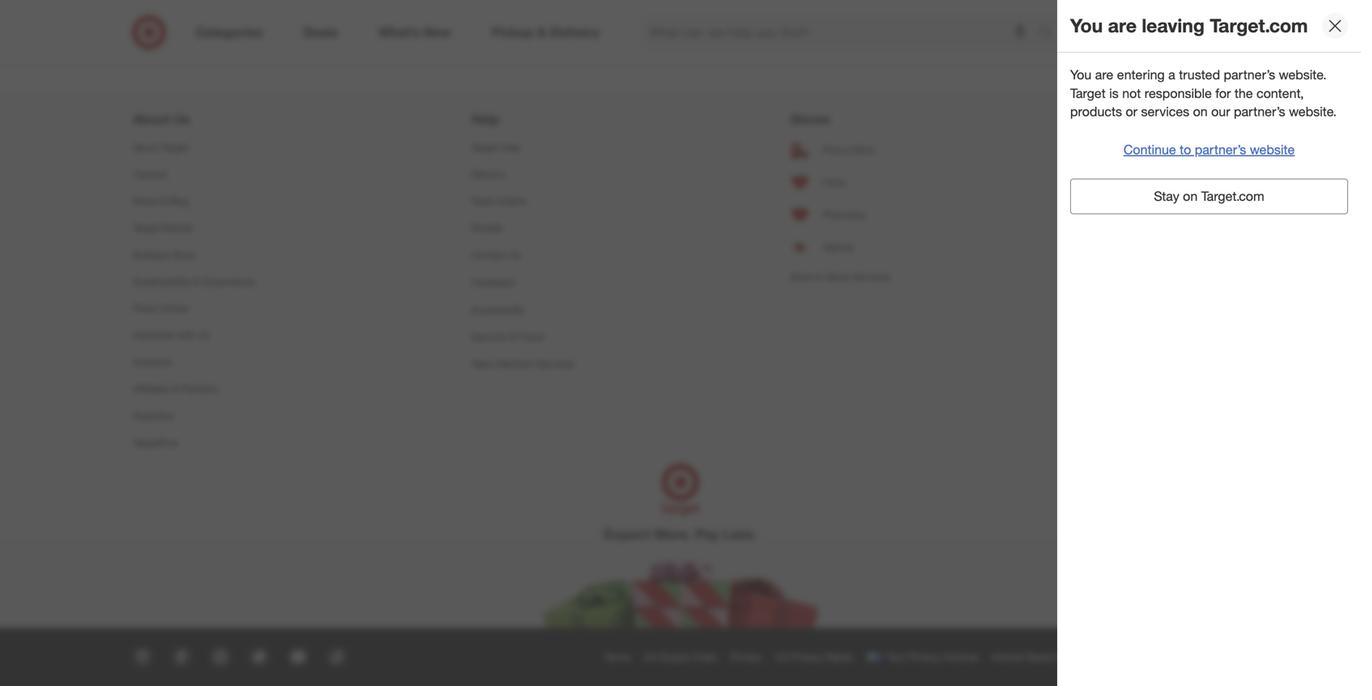 Task type: describe. For each thing, give the bounding box(es) containing it.
track orders
[[471, 195, 527, 207]]

returns link
[[471, 161, 574, 188]]

based
[[1027, 651, 1055, 663]]

circle
[[1169, 144, 1194, 156]]

press
[[133, 302, 157, 315]]

sustainability & governance link
[[133, 268, 255, 295]]

target inside you are entering a trusted partner's website. target is not responsible for the content, products or services on our partner's website.
[[1071, 85, 1106, 101]]

careers link
[[133, 161, 255, 188]]

see
[[440, 53, 457, 65]]

sustainability
[[133, 276, 191, 288]]

interest
[[992, 651, 1025, 663]]

redcard link
[[1107, 166, 1229, 199]]

pharmacy link
[[791, 199, 891, 231]]

privacy for ca privacy rights
[[791, 651, 823, 663]]

may
[[756, 53, 774, 65]]

ca for ca supply chain
[[644, 651, 657, 663]]

affiliates & partners link
[[133, 376, 255, 403]]

0 vertical spatial partner's
[[1224, 67, 1276, 83]]

feedback
[[472, 276, 515, 288]]

sustainability & governance
[[133, 276, 255, 288]]

is
[[1110, 85, 1119, 101]]

team member services link
[[471, 350, 574, 377]]

rights
[[825, 651, 853, 663]]

2 and from the left
[[848, 53, 864, 65]]

0 vertical spatial help
[[471, 111, 500, 127]]

1 horizontal spatial us
[[198, 329, 210, 341]]

0 horizontal spatial services
[[537, 358, 574, 370]]

team member services
[[471, 358, 574, 370]]

brands
[[162, 222, 193, 234]]

your privacy choices link
[[863, 648, 989, 667]]

location
[[811, 53, 845, 65]]

store for in-
[[827, 271, 851, 283]]

target for target circle
[[1140, 144, 1166, 156]]

advertise with us
[[133, 329, 210, 341]]

1 vertical spatial partner's
[[1234, 104, 1286, 120]]

& for affiliates
[[172, 383, 178, 395]]

privacy for your privacy choices
[[909, 651, 940, 663]]

products
[[1071, 104, 1123, 120]]

you are leaving target.com
[[1071, 14, 1308, 37]]

or
[[1126, 104, 1138, 120]]

optical
[[823, 241, 854, 253]]

pricing,
[[602, 53, 634, 65]]

your
[[887, 651, 906, 663]]

investors
[[133, 356, 172, 368]]

terms link
[[601, 648, 640, 667]]

& for security
[[510, 331, 516, 343]]

restrictions
[[520, 53, 572, 65]]

supply
[[660, 651, 690, 663]]

returns
[[471, 168, 505, 180]]

target brands
[[133, 222, 193, 234]]

target circle
[[1140, 144, 1194, 156]]

1 vertical spatial help
[[501, 141, 521, 153]]

website
[[1250, 142, 1295, 158]]

app
[[1169, 209, 1187, 221]]

stay on target.com
[[1154, 188, 1265, 204]]

terms
[[604, 651, 631, 663]]

continue to partner's website
[[1124, 142, 1295, 158]]

target app
[[1140, 209, 1187, 221]]

ca supply chain
[[644, 651, 718, 663]]

by
[[797, 53, 808, 65]]

track orders link
[[471, 188, 574, 215]]

target for target brands
[[133, 222, 160, 234]]

& for sustainability
[[194, 276, 200, 288]]

partners
[[181, 383, 218, 395]]

choices
[[943, 651, 979, 663]]

services
[[1142, 104, 1190, 120]]

vary
[[777, 53, 795, 65]]

1 vertical spatial website.
[[1289, 104, 1337, 120]]

target for target app
[[1140, 209, 1166, 221]]

contact us link
[[471, 241, 574, 268]]

find a store
[[823, 144, 875, 156]]

target circle link
[[1107, 134, 1229, 166]]

offer
[[460, 53, 481, 65]]

security & fraud
[[471, 331, 544, 343]]

promotions
[[637, 53, 686, 65]]

What can we help you find? suggestions appear below search field
[[640, 15, 1043, 50]]

target for target help
[[471, 141, 498, 153]]

ca privacy rights
[[775, 651, 853, 663]]

redcard
[[1140, 176, 1178, 189]]

you are leaving target.com dialog
[[1058, 0, 1362, 686]]

center
[[160, 302, 189, 315]]

fraud
[[519, 331, 544, 343]]

news & blog link
[[133, 188, 255, 215]]

1 vertical spatial target.com
[[878, 53, 925, 65]]

you for you are entering a trusted partner's website. target is not responsible for the content, products or services on our partner's website.
[[1071, 67, 1092, 83]]

ca privacy rights link
[[772, 648, 863, 667]]

for
[[1216, 85, 1231, 101]]

on inside you are entering a trusted partner's website. target is not responsible for the content, products or services on our partner's website.
[[1194, 104, 1208, 120]]

orders
[[497, 195, 527, 207]]

press center link
[[133, 295, 255, 322]]

the
[[1235, 85, 1253, 101]]

blog
[[169, 195, 189, 207]]

about us
[[133, 111, 190, 127]]

stores
[[791, 111, 831, 127]]

entering
[[1117, 67, 1165, 83]]

accessibility link
[[471, 297, 574, 324]]

ca for ca privacy rights
[[775, 651, 788, 663]]

ca supply chain link
[[640, 648, 727, 667]]

not
[[1123, 85, 1141, 101]]

more in-store services link
[[791, 264, 891, 290]]

on inside stay on target.com button
[[1183, 188, 1198, 204]]



Task type: locate. For each thing, give the bounding box(es) containing it.
0 horizontal spatial privacy
[[731, 651, 762, 663]]

chain
[[692, 651, 718, 663]]

about up careers
[[133, 141, 159, 153]]

target brands link
[[133, 215, 255, 241]]

on left our
[[1194, 104, 1208, 120]]

privacy left the rights
[[791, 651, 823, 663]]

store down optical link
[[827, 271, 851, 283]]

bullseye shop link
[[133, 241, 255, 268]]

target.com
[[1210, 14, 1308, 37], [878, 53, 925, 65], [1202, 188, 1265, 204]]

2 horizontal spatial us
[[509, 249, 521, 261]]

about up about target
[[133, 111, 170, 127]]

careers
[[133, 168, 167, 180]]

a up responsible
[[1169, 67, 1176, 83]]

0 vertical spatial a
[[1169, 67, 1176, 83]]

partner's
[[1224, 67, 1276, 83], [1234, 104, 1286, 120], [1195, 142, 1247, 158]]

us
[[174, 111, 190, 127], [509, 249, 521, 261], [198, 329, 210, 341]]

pharmacy
[[823, 209, 867, 221]]

1 vertical spatial a
[[844, 144, 850, 156]]

1 vertical spatial services
[[853, 271, 891, 283]]

0 horizontal spatial us
[[174, 111, 190, 127]]

3 link
[[1196, 15, 1232, 50]]

& down bullseye shop "link"
[[194, 276, 200, 288]]

stay
[[1154, 188, 1180, 204]]

at
[[867, 53, 875, 65]]

see offer details. restrictions apply. pricing, promotions and availability may vary by location and at target.com
[[440, 53, 925, 65]]

about target link
[[133, 134, 255, 161]]

1 horizontal spatial privacy
[[791, 651, 823, 663]]

& for news
[[160, 195, 166, 207]]

target
[[1071, 85, 1106, 101], [162, 141, 188, 153], [471, 141, 498, 153], [1140, 144, 1166, 156], [1140, 209, 1166, 221], [133, 222, 160, 234]]

member
[[497, 358, 534, 370]]

partner's right to
[[1195, 142, 1247, 158]]

1 about from the top
[[133, 111, 170, 127]]

0 vertical spatial services
[[1107, 111, 1160, 127]]

store for a
[[852, 144, 875, 156]]

0 vertical spatial on
[[1194, 104, 1208, 120]]

partner's up the the at the right of the page
[[1224, 67, 1276, 83]]

0 vertical spatial target.com
[[1210, 14, 1308, 37]]

feedback button
[[471, 268, 574, 297]]

accessibility
[[471, 304, 526, 316]]

us right with
[[198, 329, 210, 341]]

services down fraud
[[537, 358, 574, 370]]

news & blog
[[133, 195, 189, 207]]

target.com down continue to partner's website link
[[1202, 188, 1265, 204]]

suppliers
[[133, 410, 174, 422]]

2 about from the top
[[133, 141, 159, 153]]

1 horizontal spatial ca
[[775, 651, 788, 663]]

2 vertical spatial partner's
[[1195, 142, 1247, 158]]

about for about target
[[133, 141, 159, 153]]

0 horizontal spatial help
[[471, 111, 500, 127]]

advertise with us link
[[133, 322, 255, 349]]

help up target help
[[471, 111, 500, 127]]

0 vertical spatial website.
[[1279, 67, 1327, 83]]

0 horizontal spatial and
[[689, 53, 705, 65]]

1 horizontal spatial services
[[853, 271, 891, 283]]

0 vertical spatial are
[[1108, 14, 1137, 37]]

1 ca from the left
[[644, 651, 657, 663]]

1 horizontal spatial a
[[1169, 67, 1176, 83]]

leaving
[[1142, 14, 1205, 37]]

1 privacy from the left
[[731, 651, 762, 663]]

target up "products"
[[1071, 85, 1106, 101]]

search button
[[1032, 15, 1071, 53]]

privacy right chain
[[731, 651, 762, 663]]

ca
[[644, 651, 657, 663], [775, 651, 788, 663]]

are inside you are entering a trusted partner's website. target is not responsible for the content, products or services on our partner's website.
[[1096, 67, 1114, 83]]

continue to partner's website link
[[1071, 141, 1349, 159]]

1 vertical spatial about
[[133, 141, 159, 153]]

& right the affiliates
[[172, 383, 178, 395]]

and left the availability
[[689, 53, 705, 65]]

0 vertical spatial about
[[133, 111, 170, 127]]

you inside you are entering a trusted partner's website. target is not responsible for the content, products or services on our partner's website.
[[1071, 67, 1092, 83]]

our
[[1212, 104, 1231, 120]]

advertise
[[133, 329, 174, 341]]

target: expect more. pay less. image
[[453, 456, 909, 628]]

are left the leaving
[[1108, 14, 1137, 37]]

help
[[471, 111, 500, 127], [501, 141, 521, 153]]

services down optical link
[[853, 271, 891, 283]]

3 privacy from the left
[[909, 651, 940, 663]]

2 horizontal spatial services
[[1107, 111, 1160, 127]]

1 horizontal spatial store
[[852, 144, 875, 156]]

to
[[1180, 142, 1192, 158]]

interest based ads link
[[989, 648, 1085, 667]]

targetplus
[[133, 437, 178, 449]]

affiliates & partners
[[133, 383, 218, 395]]

store right find
[[852, 144, 875, 156]]

0 vertical spatial you
[[1071, 14, 1103, 37]]

1 vertical spatial are
[[1096, 67, 1114, 83]]

website. down "content,"
[[1289, 104, 1337, 120]]

are for leaving
[[1108, 14, 1137, 37]]

with
[[177, 329, 195, 341]]

a right find
[[844, 144, 850, 156]]

about
[[133, 111, 170, 127], [133, 141, 159, 153]]

2 you from the top
[[1071, 67, 1092, 83]]

search
[[1032, 26, 1071, 42]]

target down stay
[[1140, 209, 1166, 221]]

you for you are leaving target.com
[[1071, 14, 1103, 37]]

suppliers link
[[133, 403, 255, 429]]

about target
[[133, 141, 188, 153]]

1 you from the top
[[1071, 14, 1103, 37]]

press center
[[133, 302, 189, 315]]

more in-store services
[[791, 271, 891, 283]]

1 vertical spatial store
[[827, 271, 851, 283]]

2 vertical spatial target.com
[[1202, 188, 1265, 204]]

continue
[[1124, 142, 1177, 158]]

content,
[[1257, 85, 1304, 101]]

security & fraud link
[[471, 324, 574, 350]]

1 and from the left
[[689, 53, 705, 65]]

1 vertical spatial us
[[509, 249, 521, 261]]

services
[[1107, 111, 1160, 127], [853, 271, 891, 283], [537, 358, 574, 370]]

& left blog
[[160, 195, 166, 207]]

target up returns
[[471, 141, 498, 153]]

us for about us
[[174, 111, 190, 127]]

target.com inside button
[[1202, 188, 1265, 204]]

stay on target.com button
[[1071, 179, 1349, 214]]

contact
[[471, 249, 506, 261]]

a inside you are entering a trusted partner's website. target is not responsible for the content, products or services on our partner's website.
[[1169, 67, 1176, 83]]

on up app
[[1183, 188, 1198, 204]]

ca right privacy link at the right of the page
[[775, 651, 788, 663]]

bullseye shop
[[133, 249, 195, 261]]

services down not
[[1107, 111, 1160, 127]]

news
[[133, 195, 157, 207]]

target down about us
[[162, 141, 188, 153]]

apply.
[[574, 53, 599, 65]]

interest based ads
[[992, 651, 1075, 663]]

track
[[471, 195, 494, 207]]

governance
[[202, 276, 255, 288]]

2 horizontal spatial privacy
[[909, 651, 940, 663]]

investors link
[[133, 349, 255, 376]]

2 privacy from the left
[[791, 651, 823, 663]]

0 horizontal spatial a
[[844, 144, 850, 156]]

& left fraud
[[510, 331, 516, 343]]

1 horizontal spatial and
[[848, 53, 864, 65]]

details.
[[484, 53, 517, 65]]

0 vertical spatial store
[[852, 144, 875, 156]]

0 vertical spatial us
[[174, 111, 190, 127]]

targetplus link
[[133, 429, 255, 456]]

target down the news
[[133, 222, 160, 234]]

clinic
[[823, 176, 847, 189]]

you
[[1071, 14, 1103, 37], [1071, 67, 1092, 83]]

help up returns link
[[501, 141, 521, 153]]

0 horizontal spatial ca
[[644, 651, 657, 663]]

contact us
[[471, 249, 521, 261]]

in-
[[816, 271, 827, 283]]

clinic link
[[791, 166, 891, 199]]

1 horizontal spatial help
[[501, 141, 521, 153]]

0 horizontal spatial store
[[827, 271, 851, 283]]

ca left supply in the bottom of the page
[[644, 651, 657, 663]]

&
[[160, 195, 166, 207], [194, 276, 200, 288], [510, 331, 516, 343], [172, 383, 178, 395]]

shop
[[172, 249, 195, 261]]

2 vertical spatial services
[[537, 358, 574, 370]]

partner's down the the at the right of the page
[[1234, 104, 1286, 120]]

about for about us
[[133, 111, 170, 127]]

find
[[823, 144, 842, 156]]

affiliates
[[133, 383, 170, 395]]

2 ca from the left
[[775, 651, 788, 663]]

a
[[1169, 67, 1176, 83], [844, 144, 850, 156]]

target.com right at
[[878, 53, 925, 65]]

responsible
[[1145, 85, 1212, 101]]

1 vertical spatial you
[[1071, 67, 1092, 83]]

1 vertical spatial on
[[1183, 188, 1198, 204]]

you are entering a trusted partner's website. target is not responsible for the content, products or services on our partner's website.
[[1071, 67, 1337, 120]]

find a store link
[[791, 134, 891, 166]]

are up is
[[1096, 67, 1114, 83]]

target left circle
[[1140, 144, 1166, 156]]

target help
[[471, 141, 521, 153]]

are for entering
[[1096, 67, 1114, 83]]

us for contact us
[[509, 249, 521, 261]]

website. up "content,"
[[1279, 67, 1327, 83]]

us right contact
[[509, 249, 521, 261]]

2 vertical spatial us
[[198, 329, 210, 341]]

us up about target link
[[174, 111, 190, 127]]

are
[[1108, 14, 1137, 37], [1096, 67, 1114, 83]]

availability
[[708, 53, 753, 65]]

privacy right your
[[909, 651, 940, 663]]

target.com up the the at the right of the page
[[1210, 14, 1308, 37]]

bullseye
[[133, 249, 169, 261]]

and left at
[[848, 53, 864, 65]]

security
[[471, 331, 507, 343]]



Task type: vqa. For each thing, say whether or not it's contained in the screenshot.
returns LINK
yes



